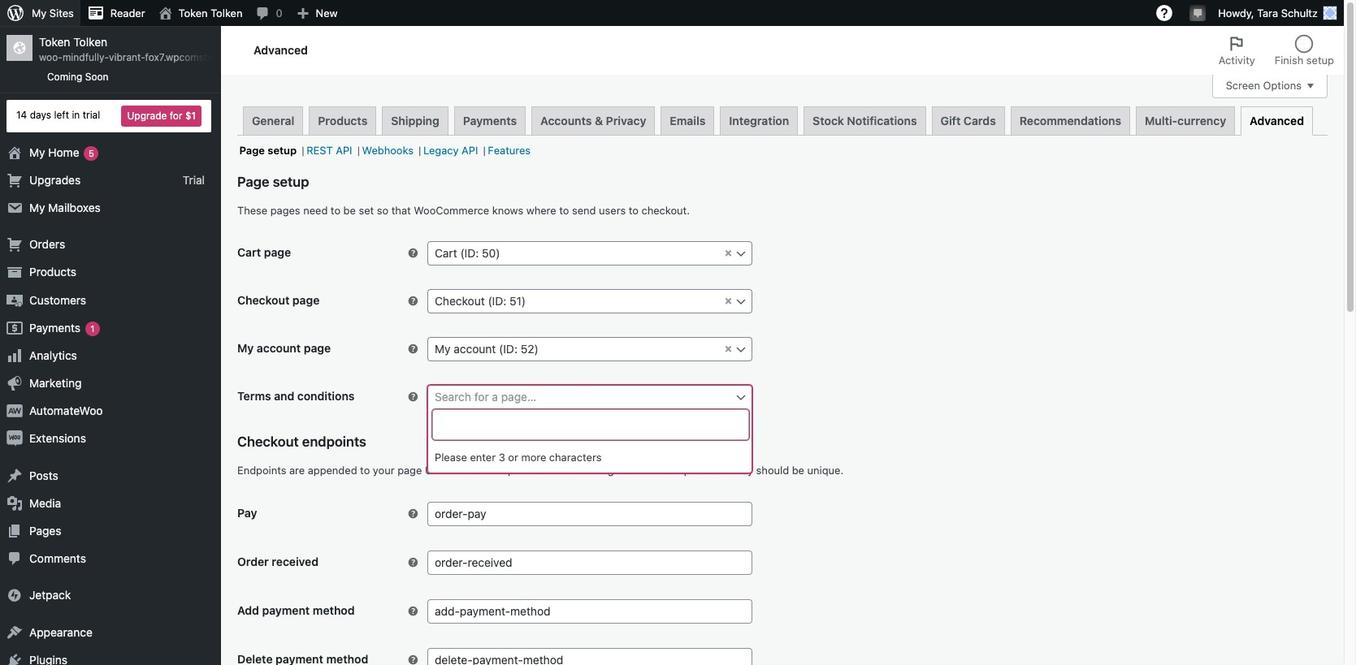 Task type: locate. For each thing, give the bounding box(es) containing it.
payments
[[463, 113, 517, 127], [29, 321, 81, 335]]

0 horizontal spatial cart
[[237, 246, 261, 259]]

my up terms
[[237, 341, 254, 355]]

None text field
[[428, 289, 752, 313], [428, 337, 752, 361], [428, 289, 752, 313], [428, 337, 752, 361]]

automatewoo link
[[0, 398, 221, 425]]

terms
[[237, 389, 271, 403]]

checkout endpoints
[[237, 434, 366, 450]]

page for page setup
[[237, 174, 269, 190]]

screen options button
[[1212, 74, 1328, 98]]

1 vertical spatial advanced
[[1250, 113, 1304, 127]]

1 horizontal spatial account
[[454, 342, 496, 356]]

(id: for checkout
[[488, 294, 506, 308]]

my for my account page
[[237, 341, 254, 355]]

account for (id:
[[454, 342, 496, 356]]

add
[[237, 603, 259, 617]]

0 vertical spatial setup
[[1307, 54, 1334, 67]]

token up fox7.wpcomstaging.com
[[178, 7, 208, 20]]

my right page contents: [woocommerce_my_account] icon at the left
[[435, 342, 451, 356]]

page where shoppers review their shopping cart image
[[406, 247, 419, 260]]

account down checkout (id: 51)
[[454, 342, 496, 356]]

14
[[16, 109, 27, 121]]

for left a
[[474, 390, 489, 404]]

1 vertical spatial tolken
[[73, 35, 107, 49]]

(id: left 52)
[[499, 342, 518, 356]]

1 horizontal spatial payments
[[463, 113, 517, 127]]

screen options
[[1226, 79, 1302, 92]]

general link
[[243, 106, 303, 134]]

0 vertical spatial products
[[318, 113, 368, 127]]

1 vertical spatial be
[[792, 464, 805, 477]]

should
[[756, 464, 789, 477]]

1 horizontal spatial cart
[[435, 246, 457, 260]]

token for token tolken woo-mindfully-vibrant-fox7.wpcomstaging.com coming soon
[[39, 35, 70, 49]]

token
[[178, 7, 208, 20], [39, 35, 70, 49]]

emails link
[[661, 106, 715, 134]]

endpoint for the "checkout → add payment method" page. image
[[406, 605, 419, 618]]

products link
[[309, 106, 376, 134], [0, 259, 221, 286]]

api right legacy
[[462, 143, 478, 156]]

1 vertical spatial setup
[[268, 143, 297, 156]]

| left features
[[483, 143, 486, 156]]

setup down general
[[268, 143, 297, 156]]

api right rest at the left of page
[[336, 143, 352, 156]]

pay
[[237, 506, 257, 520]]

my account page
[[237, 341, 331, 355]]

2 vertical spatial ×
[[725, 341, 732, 355]]

advanced down 0 at top
[[254, 43, 308, 57]]

endpoint for the delete payment method page. image
[[406, 654, 419, 666]]

page
[[239, 143, 265, 156], [237, 174, 269, 190]]

webhooks
[[362, 143, 414, 156]]

1 vertical spatial page
[[237, 174, 269, 190]]

account down checkout page
[[257, 341, 301, 355]]

for inside button
[[170, 109, 182, 122]]

page up these
[[237, 174, 269, 190]]

checkout down cart page on the left of page
[[237, 293, 290, 307]]

0 horizontal spatial tolken
[[73, 35, 107, 49]]

setup inside finish setup button
[[1307, 54, 1334, 67]]

1 vertical spatial payments
[[29, 321, 81, 335]]

token tolken woo-mindfully-vibrant-fox7.wpcomstaging.com coming soon
[[39, 35, 255, 83]]

5
[[89, 148, 94, 158]]

None text field
[[428, 241, 752, 265], [432, 410, 749, 441], [428, 241, 752, 265], [432, 410, 749, 441]]

1 horizontal spatial api
[[462, 143, 478, 156]]

0 vertical spatial payments
[[463, 113, 517, 127]]

upgrade
[[127, 109, 167, 122]]

0 vertical spatial (id:
[[460, 246, 479, 260]]

page down general link
[[239, 143, 265, 156]]

activity button
[[1209, 26, 1265, 75]]

|
[[302, 143, 304, 156], [357, 143, 360, 156], [419, 143, 421, 156], [483, 143, 486, 156]]

multi-
[[1145, 113, 1178, 127]]

× for my account (id: 52)
[[725, 341, 732, 355]]

checkout for checkout page
[[237, 293, 290, 307]]

accounts & privacy
[[540, 113, 646, 127]]

features link
[[486, 141, 533, 159]]

1 horizontal spatial tolken
[[211, 7, 243, 20]]

account for page
[[257, 341, 301, 355]]

(id: left 50)
[[460, 246, 479, 260]]

setup up pages
[[273, 174, 309, 190]]

3 | from the left
[[419, 143, 421, 156]]

notifications
[[847, 113, 917, 127]]

0 horizontal spatial api
[[336, 143, 352, 156]]

0 horizontal spatial token
[[39, 35, 70, 49]]

for inside text field
[[474, 390, 489, 404]]

checkout up "endpoints"
[[237, 434, 299, 450]]

1 vertical spatial products
[[29, 265, 76, 279]]

woocommerce
[[414, 204, 489, 217]]

products up the customers
[[29, 265, 76, 279]]

reader
[[110, 7, 145, 20]]

emails
[[670, 113, 706, 127]]

| left rest at the left of page
[[302, 143, 304, 156]]

my home 5
[[29, 145, 94, 159]]

schultz
[[1281, 7, 1318, 20]]

0 vertical spatial advanced
[[254, 43, 308, 57]]

my mailboxes link
[[0, 194, 221, 222]]

cards
[[964, 113, 996, 127]]

rest
[[307, 143, 333, 156]]

tab list
[[1209, 26, 1344, 75]]

1 horizontal spatial token
[[178, 7, 208, 20]]

reader link
[[80, 0, 152, 26]]

order received
[[237, 555, 319, 569]]

token up woo-
[[39, 35, 70, 49]]

3 × from the top
[[725, 341, 732, 355]]

setup for page setup
[[273, 174, 309, 190]]

1 vertical spatial (id:
[[488, 294, 506, 308]]

extensions
[[29, 432, 86, 446]]

× for checkout (id: 51)
[[725, 293, 732, 307]]

0 vertical spatial token
[[178, 7, 208, 20]]

Search for a page… text field
[[428, 386, 752, 409]]

tolken up mindfully-
[[73, 35, 107, 49]]

0 vertical spatial tolken
[[211, 7, 243, 20]]

0 horizontal spatial payments
[[29, 321, 81, 335]]

my for my mailboxes
[[29, 201, 45, 214]]

checkout page
[[237, 293, 320, 307]]

(id:
[[460, 246, 479, 260], [488, 294, 506, 308], [499, 342, 518, 356]]

1 horizontal spatial products
[[318, 113, 368, 127]]

products link up rest api link
[[309, 106, 376, 134]]

0 horizontal spatial for
[[170, 109, 182, 122]]

0 vertical spatial page
[[239, 143, 265, 156]]

page up the conditions in the bottom of the page
[[304, 341, 331, 355]]

checkout (id: 51)
[[435, 294, 526, 308]]

vibrant-
[[109, 51, 145, 64]]

token tolken link
[[152, 0, 249, 26]]

upgrades
[[29, 173, 81, 187]]

1 vertical spatial products link
[[0, 259, 221, 286]]

products link up 1
[[0, 259, 221, 286]]

1 vertical spatial token
[[39, 35, 70, 49]]

cart down these
[[237, 246, 261, 259]]

payments inside main menu navigation
[[29, 321, 81, 335]]

2 vertical spatial setup
[[273, 174, 309, 190]]

main menu navigation
[[0, 26, 255, 666]]

1 horizontal spatial for
[[474, 390, 489, 404]]

accounts & privacy link
[[532, 106, 655, 134]]

1 × from the top
[[725, 246, 732, 259]]

appended
[[308, 464, 357, 477]]

terms and conditions
[[237, 389, 355, 403]]

None field
[[427, 241, 752, 266], [427, 289, 752, 314], [427, 337, 752, 362], [427, 241, 752, 266], [427, 289, 752, 314], [427, 337, 752, 362]]

handle
[[467, 464, 500, 477]]

for left $1
[[170, 109, 182, 122]]

products inside main menu navigation
[[29, 265, 76, 279]]

toolbar navigation
[[0, 0, 1344, 29]]

characters
[[549, 451, 602, 464]]

endpoints
[[302, 434, 366, 450]]

api
[[336, 143, 352, 156], [462, 143, 478, 156]]

set
[[359, 204, 374, 217]]

my sites link
[[0, 0, 80, 26]]

trial
[[83, 109, 100, 121]]

general
[[252, 113, 294, 127]]

new
[[316, 7, 338, 20]]

0 horizontal spatial products
[[29, 265, 76, 279]]

payments up features link
[[463, 113, 517, 127]]

activity
[[1219, 54, 1255, 67]]

my down upgrades
[[29, 201, 45, 214]]

products up rest api link
[[318, 113, 368, 127]]

to right urls on the bottom left of page
[[454, 464, 464, 477]]

0 horizontal spatial be
[[343, 204, 356, 217]]

tolken for token tolken woo-mindfully-vibrant-fox7.wpcomstaging.com coming soon
[[73, 35, 107, 49]]

payments for payments 1
[[29, 321, 81, 335]]

1 vertical spatial ×
[[725, 293, 732, 307]]

0 horizontal spatial account
[[257, 341, 301, 355]]

(id: for cart
[[460, 246, 479, 260]]

for for upgrade
[[170, 109, 182, 122]]

checkout right page where shoppers go to finalize their purchase icon
[[435, 294, 485, 308]]

tolken left 0 "link"
[[211, 7, 243, 20]]

| left legacy
[[419, 143, 421, 156]]

tolken inside "toolbar" navigation
[[211, 7, 243, 20]]

0 vertical spatial products link
[[309, 106, 376, 134]]

be left set
[[343, 204, 356, 217]]

cart right the page where shoppers review their shopping cart 'icon'
[[435, 246, 457, 260]]

2 × from the top
[[725, 293, 732, 307]]

features
[[488, 143, 531, 156]]

search for a page…
[[435, 390, 536, 404]]

received
[[272, 555, 319, 569]]

setup right finish at the right top
[[1307, 54, 1334, 67]]

my left sites
[[32, 7, 47, 20]]

| left webhooks in the top of the page
[[357, 143, 360, 156]]

these
[[237, 204, 267, 217]]

payments inside 'payments' link
[[463, 113, 517, 127]]

my inside "toolbar" navigation
[[32, 7, 47, 20]]

0 vertical spatial be
[[343, 204, 356, 217]]

cart for cart page
[[237, 246, 261, 259]]

more
[[521, 451, 546, 464]]

tolken
[[211, 7, 243, 20], [73, 35, 107, 49]]

0 vertical spatial for
[[170, 109, 182, 122]]

50)
[[482, 246, 500, 260]]

customers link
[[0, 286, 221, 314]]

analytics link
[[0, 342, 221, 370]]

payments for payments
[[463, 113, 517, 127]]

0 vertical spatial ×
[[725, 246, 732, 259]]

tolken inside the token tolken woo-mindfully-vibrant-fox7.wpcomstaging.com coming soon
[[73, 35, 107, 49]]

1 vertical spatial for
[[474, 390, 489, 404]]

payments up analytics
[[29, 321, 81, 335]]

shipping
[[391, 113, 439, 127]]

token inside "toolbar" navigation
[[178, 7, 208, 20]]

my left home
[[29, 145, 45, 159]]

advanced down screen options dropdown button
[[1250, 113, 1304, 127]]

be right should
[[792, 464, 805, 477]]

that
[[391, 204, 411, 217]]

my for my sites
[[32, 7, 47, 20]]

(id: left 51) on the top of the page
[[488, 294, 506, 308]]

1 horizontal spatial be
[[792, 464, 805, 477]]

multi-currency link
[[1136, 106, 1235, 134]]

Search for a page… field
[[427, 385, 752, 410]]

1 horizontal spatial products link
[[309, 106, 376, 134]]

token inside the token tolken woo-mindfully-vibrant-fox7.wpcomstaging.com coming soon
[[39, 35, 70, 49]]

send
[[572, 204, 596, 217]]

setup for finish setup
[[1307, 54, 1334, 67]]

method
[[313, 603, 355, 617]]

1 | from the left
[[302, 143, 304, 156]]

process.
[[684, 464, 726, 477]]



Task type: vqa. For each thing, say whether or not it's contained in the screenshot.
Contact us
no



Task type: describe. For each thing, give the bounding box(es) containing it.
pages
[[29, 524, 61, 538]]

pages link
[[0, 518, 221, 545]]

&
[[595, 113, 603, 127]]

stock notifications
[[813, 113, 917, 127]]

new link
[[289, 0, 344, 26]]

marketing
[[29, 376, 82, 390]]

shipping link
[[382, 106, 448, 134]]

users
[[599, 204, 626, 217]]

marketing link
[[0, 370, 221, 398]]

tolken for token tolken
[[211, 7, 243, 20]]

0 horizontal spatial products link
[[0, 259, 221, 286]]

for for search
[[474, 390, 489, 404]]

legacy api link
[[421, 141, 480, 159]]

order
[[237, 555, 269, 569]]

please
[[435, 451, 467, 464]]

notification image
[[1192, 6, 1205, 19]]

$1
[[185, 109, 196, 122]]

upgrade for $1
[[127, 109, 196, 122]]

search
[[435, 390, 471, 404]]

Pay text field
[[427, 502, 752, 526]]

cart for cart (id: 50)
[[435, 246, 457, 260]]

0 link
[[249, 0, 289, 26]]

page setup | rest api | webhooks | legacy api | features
[[239, 143, 531, 156]]

Order received text field
[[427, 551, 752, 575]]

multi-currency
[[1145, 113, 1226, 127]]

so
[[377, 204, 389, 217]]

trial
[[183, 173, 205, 187]]

fox7.wpcomstaging.com
[[145, 51, 255, 64]]

to right need
[[331, 204, 341, 217]]

privacy
[[606, 113, 646, 127]]

currency
[[1178, 113, 1226, 127]]

upgrade for $1 button
[[121, 105, 202, 126]]

the
[[617, 464, 633, 477]]

media link
[[0, 490, 221, 518]]

media
[[29, 496, 61, 510]]

page right your
[[398, 464, 422, 477]]

actions
[[544, 464, 580, 477]]

Delete payment method text field
[[427, 648, 752, 666]]

extensions link
[[0, 425, 221, 453]]

endpoint for the "checkout → pay" page. image
[[406, 508, 419, 521]]

my for my home 5
[[29, 145, 45, 159]]

endpoint for the "checkout → order received" page. image
[[406, 556, 419, 569]]

4 | from the left
[[483, 143, 486, 156]]

endpoints are appended to your page urls to handle specific actions during the checkout process. they should be unique.
[[237, 464, 844, 477]]

posts link
[[0, 462, 221, 490]]

are
[[289, 464, 305, 477]]

page up my account page
[[292, 293, 320, 307]]

jetpack link
[[0, 582, 221, 610]]

home
[[48, 145, 79, 159]]

howdy, tara schultz
[[1218, 7, 1318, 20]]

checkout for checkout (id: 51)
[[435, 294, 485, 308]]

1
[[90, 323, 95, 334]]

enter
[[470, 451, 496, 464]]

please enter 3 or more characters alert
[[428, 444, 752, 473]]

or
[[508, 451, 518, 464]]

my mailboxes
[[29, 201, 101, 214]]

if you define a "terms" page the customer will be asked if they accept them when checking out. image
[[406, 391, 419, 404]]

1 api from the left
[[336, 143, 352, 156]]

legacy
[[423, 143, 459, 156]]

payments link
[[454, 106, 526, 134]]

gift cards link
[[932, 106, 1005, 134]]

recommendations link
[[1011, 106, 1130, 134]]

0 horizontal spatial advanced
[[254, 43, 308, 57]]

× for cart (id: 50)
[[725, 246, 732, 259]]

rest api link
[[304, 141, 354, 159]]

14 days left in trial
[[16, 109, 100, 121]]

3
[[499, 451, 505, 464]]

tab list containing activity
[[1209, 26, 1344, 75]]

page down pages
[[264, 246, 291, 259]]

soon
[[85, 71, 109, 83]]

page for page setup | rest api | webhooks | legacy api | features
[[239, 143, 265, 156]]

page contents: [woocommerce_my_account] image
[[406, 343, 419, 356]]

payments 1
[[29, 321, 95, 335]]

left
[[54, 109, 69, 121]]

where
[[526, 204, 556, 217]]

to left send
[[559, 204, 569, 217]]

automatewoo
[[29, 404, 103, 418]]

finish setup
[[1275, 54, 1334, 67]]

conditions
[[297, 389, 355, 403]]

2 vertical spatial (id:
[[499, 342, 518, 356]]

my sites
[[32, 7, 74, 20]]

comments
[[29, 552, 86, 566]]

posts
[[29, 469, 58, 482]]

gift cards
[[941, 113, 996, 127]]

setup for page setup | rest api | webhooks | legacy api | features
[[268, 143, 297, 156]]

appearance
[[29, 625, 92, 639]]

token for token tolken
[[178, 7, 208, 20]]

endpoints
[[237, 464, 286, 477]]

webhooks link
[[360, 141, 416, 159]]

my for my account (id: 52)
[[435, 342, 451, 356]]

to left your
[[360, 464, 370, 477]]

your
[[373, 464, 395, 477]]

2 api from the left
[[462, 143, 478, 156]]

2 | from the left
[[357, 143, 360, 156]]

pages
[[270, 204, 300, 217]]

Add payment method text field
[[427, 599, 752, 624]]

jetpack
[[29, 589, 71, 602]]

52)
[[521, 342, 539, 356]]

mindfully-
[[62, 51, 109, 64]]

token tolken
[[178, 7, 243, 20]]

screen
[[1226, 79, 1260, 92]]

cart page
[[237, 246, 291, 259]]

1 horizontal spatial advanced
[[1250, 113, 1304, 127]]

please enter 3 or more characters
[[435, 451, 602, 464]]

recommendations
[[1020, 113, 1121, 127]]

unique.
[[807, 464, 844, 477]]

gift
[[941, 113, 961, 127]]

advanced link
[[1241, 106, 1313, 135]]

to right users
[[629, 204, 639, 217]]

analytics
[[29, 349, 77, 362]]

integration
[[729, 113, 789, 127]]

woo-
[[39, 51, 62, 64]]

checkout for checkout endpoints
[[237, 434, 299, 450]]

knows
[[492, 204, 523, 217]]

urls
[[425, 464, 451, 477]]

need
[[303, 204, 328, 217]]

customers
[[29, 293, 86, 307]]

page where shoppers go to finalize their purchase image
[[406, 295, 419, 308]]



